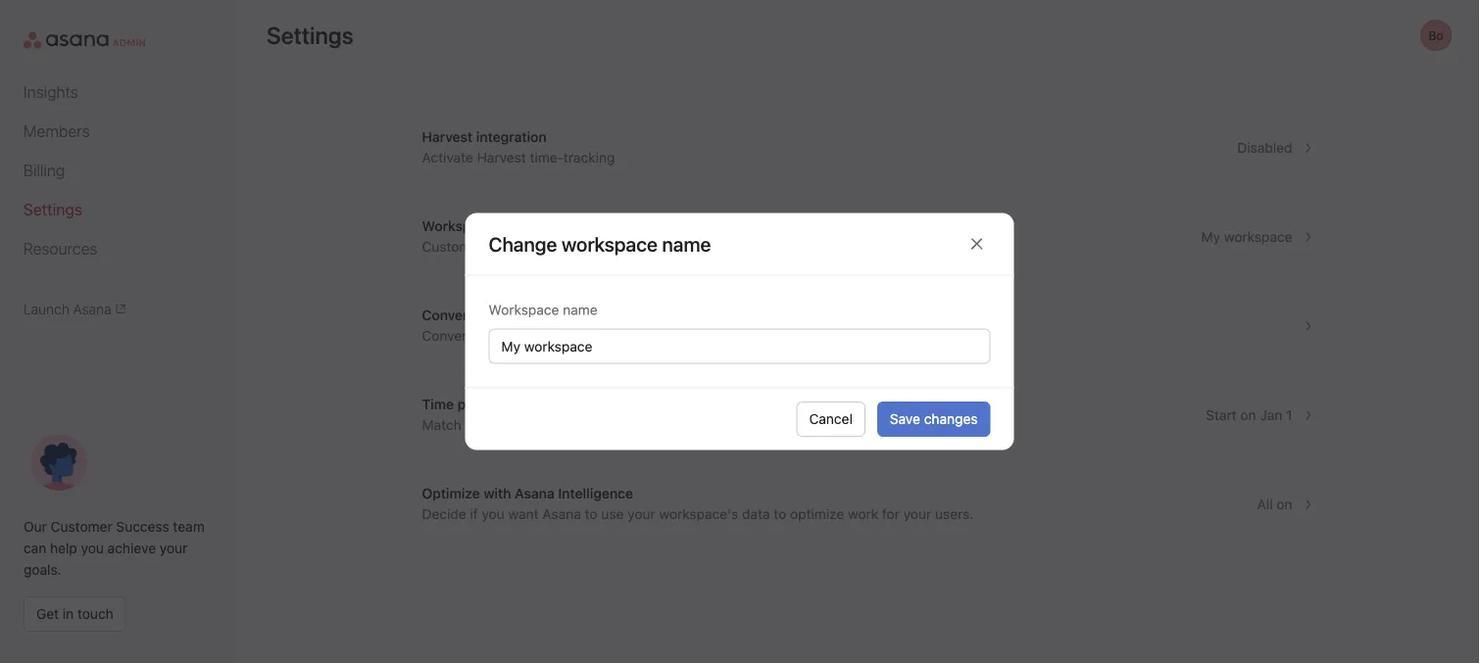 Task type: describe. For each thing, give the bounding box(es) containing it.
fiscal
[[765, 417, 799, 433]]

operating
[[625, 417, 686, 433]]

(i.e.
[[738, 417, 762, 433]]

get in touch button
[[24, 597, 126, 632]]

disabled
[[1238, 140, 1293, 156]]

members
[[24, 122, 90, 141]]

start on jan 1
[[1206, 407, 1293, 424]]

bo
[[1429, 28, 1444, 42]]

your right use at the bottom left of page
[[628, 506, 656, 523]]

you for want
[[482, 506, 505, 523]]

time-
[[530, 150, 564, 166]]

achieve
[[108, 541, 156, 557]]

workspace for workspace name customize asana by changing the workspace's name
[[422, 218, 494, 234]]

use
[[601, 506, 624, 523]]

1 vertical spatial settings
[[24, 201, 82, 219]]

my
[[1202, 229, 1221, 245]]

0 vertical spatial organization
[[494, 307, 574, 324]]

asana right want
[[543, 506, 581, 523]]

integration
[[476, 129, 547, 145]]

data
[[742, 506, 770, 523]]

1 vertical spatial name
[[723, 239, 758, 255]]

workspace name
[[489, 302, 598, 318]]

2 convert from the top
[[422, 328, 472, 344]]

to left an
[[579, 328, 592, 344]]

in inside the time periods match your workspace's annual operating rhythm (i.e. fiscal year) in asana
[[838, 417, 850, 433]]

resources link
[[24, 237, 212, 261]]

harvest integration activate harvest time-tracking
[[422, 129, 615, 166]]

asana inside the time periods match your workspace's annual operating rhythm (i.e. fiscal year) in asana
[[853, 417, 892, 433]]

intelligence
[[558, 486, 633, 502]]

1 horizontal spatial harvest
[[477, 150, 526, 166]]

1 horizontal spatial settings
[[267, 22, 354, 49]]

insights
[[24, 83, 78, 101]]

in inside button
[[63, 606, 74, 623]]

name for workspace name customize asana by changing the workspace's name
[[498, 218, 534, 234]]

workspace name customize asana by changing the workspace's name
[[422, 218, 758, 255]]

your inside the convert to organization convert your workspace to an organization
[[476, 328, 504, 344]]

our customer success team can help you achieve your goals.
[[24, 519, 205, 579]]

annual
[[580, 417, 622, 433]]

can
[[24, 541, 46, 557]]

jan
[[1260, 407, 1283, 424]]

workspace's inside optimize with asana intelligence decide if you want asana to use your workspace's data to optimize work for your users.
[[659, 506, 739, 523]]

periods
[[458, 397, 507, 413]]

for
[[882, 506, 900, 523]]

touch
[[77, 606, 113, 623]]

our
[[24, 519, 47, 535]]

0 vertical spatial workspace
[[1225, 229, 1293, 245]]

to right data
[[774, 506, 787, 523]]

launch asana link
[[24, 301, 212, 317]]

team
[[173, 519, 205, 535]]

cancel
[[809, 411, 853, 428]]

optimize
[[790, 506, 844, 523]]

launch asana
[[24, 301, 111, 317]]

time
[[422, 397, 454, 413]]

match
[[422, 417, 462, 433]]

all on
[[1258, 497, 1293, 513]]

customer
[[51, 519, 112, 535]]

by
[[535, 239, 551, 255]]

workspace's inside the time periods match your workspace's annual operating rhythm (i.e. fiscal year) in asana
[[497, 417, 576, 433]]

workspace inside the convert to organization convert your workspace to an organization
[[507, 328, 576, 344]]

success
[[116, 519, 169, 535]]

workspace name
[[562, 232, 711, 255]]



Task type: locate. For each thing, give the bounding box(es) containing it.
0 horizontal spatial on
[[1241, 407, 1257, 424]]

close this dialog image
[[969, 236, 985, 252]]

1 vertical spatial on
[[1277, 497, 1293, 513]]

to down the intelligence
[[585, 506, 598, 523]]

your down periods
[[465, 417, 493, 433]]

0 horizontal spatial you
[[81, 541, 104, 557]]

1 horizontal spatial name
[[563, 302, 598, 318]]

0 vertical spatial you
[[482, 506, 505, 523]]

1 vertical spatial you
[[81, 541, 104, 557]]

an
[[596, 328, 611, 344]]

in right get
[[63, 606, 74, 623]]

activate
[[422, 150, 473, 166]]

workspace down by
[[489, 302, 559, 318]]

name for workspace name
[[563, 302, 598, 318]]

asana
[[493, 239, 532, 255], [73, 301, 111, 317], [853, 417, 892, 433], [515, 486, 555, 502], [543, 506, 581, 523]]

start
[[1206, 407, 1237, 424]]

changes
[[924, 411, 978, 428]]

get
[[36, 606, 59, 623]]

workspace's inside workspace name customize asana by changing the workspace's name
[[640, 239, 720, 255]]

name inside dialog
[[563, 302, 598, 318]]

you down customer
[[81, 541, 104, 557]]

workspace
[[1225, 229, 1293, 245], [507, 328, 576, 344]]

you inside our customer success team can help you achieve your goals.
[[81, 541, 104, 557]]

your down workspace name
[[476, 328, 504, 344]]

1 horizontal spatial workspace
[[1225, 229, 1293, 245]]

on for all
[[1277, 497, 1293, 513]]

settings
[[267, 22, 354, 49], [24, 201, 82, 219]]

change workspace name
[[489, 232, 711, 255]]

organization right an
[[615, 328, 693, 344]]

your down team
[[160, 541, 188, 557]]

0 vertical spatial settings
[[267, 22, 354, 49]]

0 horizontal spatial organization
[[494, 307, 574, 324]]

1 vertical spatial in
[[63, 606, 74, 623]]

decide
[[422, 506, 466, 523]]

your inside our customer success team can help you achieve your goals.
[[160, 541, 188, 557]]

in
[[838, 417, 850, 433], [63, 606, 74, 623]]

2 vertical spatial name
[[563, 302, 598, 318]]

in right the year)
[[838, 417, 850, 433]]

launch
[[24, 301, 70, 317]]

0 vertical spatial in
[[838, 417, 850, 433]]

on right all
[[1277, 497, 1293, 513]]

on for start
[[1241, 407, 1257, 424]]

get in touch
[[36, 606, 113, 623]]

on left "jan"
[[1241, 407, 1257, 424]]

with
[[484, 486, 511, 502]]

0 vertical spatial on
[[1241, 407, 1257, 424]]

1 vertical spatial harvest
[[477, 150, 526, 166]]

harvest up the activate
[[422, 129, 473, 145]]

0 vertical spatial workspace's
[[640, 239, 720, 255]]

convert to organization convert your workspace to an organization
[[422, 307, 693, 344]]

to down customize
[[477, 307, 490, 324]]

help
[[50, 541, 77, 557]]

workspace up customize
[[422, 218, 494, 234]]

workspace inside change workspace name dialog
[[489, 302, 559, 318]]

workspace's right the
[[640, 239, 720, 255]]

your inside the time periods match your workspace's annual operating rhythm (i.e. fiscal year) in asana
[[465, 417, 493, 433]]

1 vertical spatial workspace's
[[497, 417, 576, 433]]

0 horizontal spatial workspace
[[507, 328, 576, 344]]

1 vertical spatial workspace
[[507, 328, 576, 344]]

organization down by
[[494, 307, 574, 324]]

0 vertical spatial convert
[[422, 307, 474, 324]]

1 convert from the top
[[422, 307, 474, 324]]

change workspace name dialog
[[465, 213, 1014, 451]]

0 horizontal spatial settings
[[24, 201, 82, 219]]

1 vertical spatial organization
[[615, 328, 693, 344]]

optimize with asana intelligence decide if you want asana to use your workspace's data to optimize work for your users.
[[422, 486, 974, 523]]

asana right launch on the top of page
[[73, 301, 111, 317]]

workspace's
[[640, 239, 720, 255], [497, 417, 576, 433], [659, 506, 739, 523]]

workspace
[[422, 218, 494, 234], [489, 302, 559, 318]]

workspace's down periods
[[497, 417, 576, 433]]

billing
[[24, 161, 65, 180]]

asana inside workspace name customize asana by changing the workspace's name
[[493, 239, 532, 255]]

year)
[[802, 417, 835, 433]]

changing
[[554, 239, 613, 255]]

cancel button
[[797, 402, 866, 437]]

insights link
[[24, 80, 212, 104]]

0 vertical spatial harvest
[[422, 129, 473, 145]]

convert up the time
[[422, 328, 472, 344]]

work
[[848, 506, 879, 523]]

asana right cancel
[[853, 417, 892, 433]]

1 vertical spatial workspace
[[489, 302, 559, 318]]

to
[[477, 307, 490, 324], [579, 328, 592, 344], [585, 506, 598, 523], [774, 506, 787, 523]]

1 horizontal spatial in
[[838, 417, 850, 433]]

name
[[498, 218, 534, 234], [723, 239, 758, 255], [563, 302, 598, 318]]

2 horizontal spatial name
[[723, 239, 758, 255]]

1 horizontal spatial on
[[1277, 497, 1293, 513]]

organization
[[494, 307, 574, 324], [615, 328, 693, 344]]

0 horizontal spatial harvest
[[422, 129, 473, 145]]

workspace inside workspace name customize asana by changing the workspace's name
[[422, 218, 494, 234]]

harvest down integration
[[477, 150, 526, 166]]

asana up want
[[515, 486, 555, 502]]

rhythm
[[690, 417, 734, 433]]

time periods match your workspace's annual operating rhythm (i.e. fiscal year) in asana
[[422, 397, 892, 433]]

goals.
[[24, 562, 61, 579]]

you inside optimize with asana intelligence decide if you want asana to use your workspace's data to optimize work for your users.
[[482, 506, 505, 523]]

tracking
[[564, 150, 615, 166]]

you
[[482, 506, 505, 523], [81, 541, 104, 557]]

None text field
[[489, 329, 991, 364]]

workspace for workspace name
[[489, 302, 559, 318]]

asana left by
[[493, 239, 532, 255]]

1 horizontal spatial organization
[[615, 328, 693, 344]]

workspace down workspace name
[[507, 328, 576, 344]]

your
[[476, 328, 504, 344], [465, 417, 493, 433], [628, 506, 656, 523], [904, 506, 932, 523], [160, 541, 188, 557]]

you right if
[[482, 506, 505, 523]]

settings link
[[24, 198, 212, 222]]

you for achieve
[[81, 541, 104, 557]]

save changes button
[[877, 402, 991, 437]]

convert down customize
[[422, 307, 474, 324]]

your right the for
[[904, 506, 932, 523]]

0 horizontal spatial in
[[63, 606, 74, 623]]

on
[[1241, 407, 1257, 424], [1277, 497, 1293, 513]]

harvest
[[422, 129, 473, 145], [477, 150, 526, 166]]

members link
[[24, 120, 212, 143]]

all
[[1258, 497, 1273, 513]]

change
[[489, 232, 557, 255]]

workspace right my
[[1225, 229, 1293, 245]]

0 vertical spatial workspace
[[422, 218, 494, 234]]

the
[[616, 239, 637, 255]]

save changes
[[890, 411, 978, 428]]

1 horizontal spatial you
[[482, 506, 505, 523]]

optimize
[[422, 486, 480, 502]]

resources
[[24, 240, 97, 258]]

none text field inside change workspace name dialog
[[489, 329, 991, 364]]

want
[[508, 506, 539, 523]]

workspace's left data
[[659, 506, 739, 523]]

1 vertical spatial convert
[[422, 328, 472, 344]]

save
[[890, 411, 921, 428]]

customize
[[422, 239, 489, 255]]

2 vertical spatial workspace's
[[659, 506, 739, 523]]

if
[[470, 506, 478, 523]]

convert
[[422, 307, 474, 324], [422, 328, 472, 344]]

0 vertical spatial name
[[498, 218, 534, 234]]

1
[[1287, 407, 1293, 424]]

users.
[[935, 506, 974, 523]]

0 horizontal spatial name
[[498, 218, 534, 234]]

billing link
[[24, 159, 212, 182]]

my workspace
[[1202, 229, 1293, 245]]



Task type: vqa. For each thing, say whether or not it's contained in the screenshot.
in
yes



